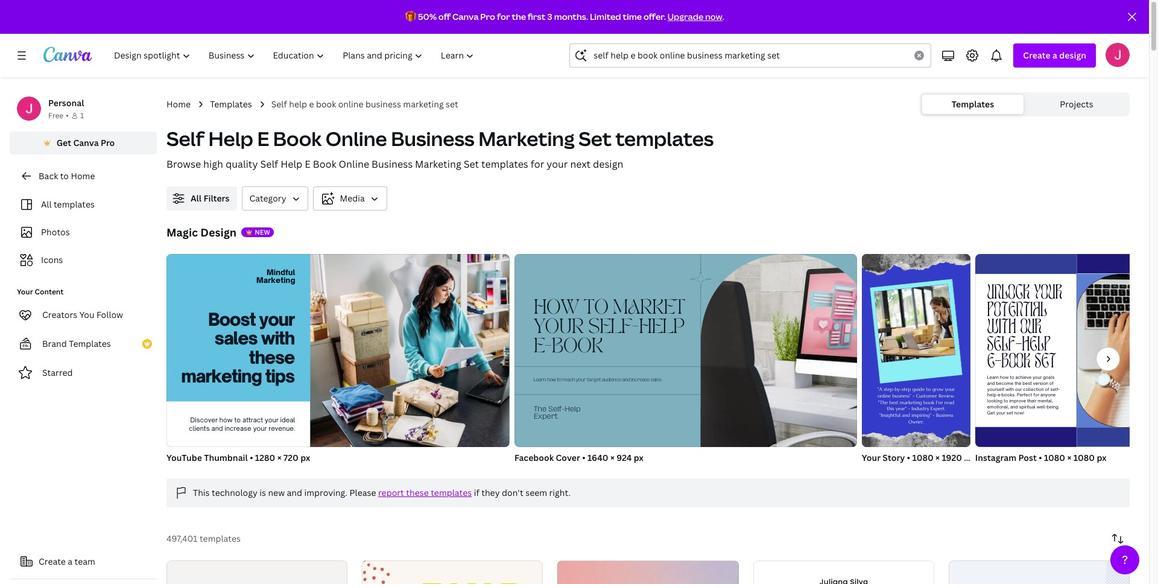 Task type: vqa. For each thing, say whether or not it's contained in the screenshot.
Back
yes



Task type: locate. For each thing, give the bounding box(es) containing it.
get down emotional,
[[988, 410, 996, 416]]

0 vertical spatial the
[[512, 11, 526, 22]]

0 horizontal spatial get
[[57, 137, 71, 148]]

your up version
[[1033, 375, 1043, 380]]

industry
[[912, 406, 930, 412]]

× for 1920
[[936, 452, 941, 464]]

3 px from the left
[[965, 452, 974, 464]]

don't
[[502, 487, 524, 499]]

• for facebook cover • 1640 × 924 px
[[583, 452, 586, 464]]

increase
[[632, 378, 650, 382], [225, 424, 252, 433]]

category button
[[242, 187, 308, 211]]

and right audience at right
[[623, 378, 631, 382]]

1 horizontal spatial how
[[547, 378, 556, 382]]

2 horizontal spatial set
[[1035, 353, 1057, 373]]

0 vertical spatial online
[[338, 98, 364, 110]]

this
[[887, 406, 895, 412]]

their
[[1028, 398, 1037, 404]]

increase left sales.
[[632, 378, 650, 382]]

increase for ideal
[[225, 424, 252, 433]]

e
[[257, 126, 269, 152], [305, 158, 311, 171]]

marketing inside boost your sales with these marketing tips
[[181, 365, 262, 386]]

2 vertical spatial marketing
[[900, 400, 923, 406]]

a inside button
[[68, 556, 73, 567]]

"a
[[878, 387, 883, 393]]

how up become
[[1001, 375, 1009, 380]]

0 horizontal spatial marketing
[[256, 275, 295, 285]]

how inside discover how to attract your ideal clients and increase your revenue.
[[220, 416, 233, 424]]

the inside unlock your potential with our self-help e-book set learn how to achieve your goals and become the best version of yourself with our collection of self- help e-books. perfect for anyone looking to improve their mental, emotional, and spiritual well-being. get your set now!
[[1015, 381, 1022, 386]]

our
[[1016, 387, 1023, 392]]

all inside 'all filters' "button"
[[191, 193, 202, 204]]

1 horizontal spatial home
[[167, 98, 191, 110]]

your right reach
[[576, 378, 586, 382]]

all
[[191, 193, 202, 204], [41, 199, 52, 210]]

projects
[[1061, 98, 1094, 110]]

None search field
[[570, 43, 932, 68]]

step
[[903, 387, 912, 393]]

1 horizontal spatial all
[[191, 193, 202, 204]]

your down emotional,
[[997, 410, 1006, 416]]

design right next
[[593, 158, 624, 171]]

to left attract
[[234, 416, 241, 424]]

help up "goals"
[[1023, 336, 1051, 356]]

0 vertical spatial design
[[1060, 49, 1087, 61]]

1 vertical spatial marketing
[[415, 158, 462, 171]]

1 vertical spatial online
[[339, 158, 369, 171]]

• inside group
[[583, 452, 586, 464]]

1 vertical spatial pro
[[101, 137, 115, 148]]

boost your sales with these marketing tips group
[[167, 249, 510, 447]]

1 vertical spatial increase
[[225, 424, 252, 433]]

a for design
[[1053, 49, 1058, 61]]

self-
[[589, 319, 639, 337], [988, 336, 1023, 356], [549, 406, 565, 412]]

please
[[350, 487, 376, 499]]

facebook cover • 1640 × 924 px group
[[515, 249, 877, 464]]

1 vertical spatial a
[[68, 556, 73, 567]]

2 horizontal spatial how
[[1001, 375, 1009, 380]]

to inside discover how to attract your ideal clients and increase your revenue.
[[234, 416, 241, 424]]

for inside self help e book online business marketing set templates browse high quality self help e book online business marketing set templates for your next design
[[531, 158, 545, 171]]

online up 'media'
[[339, 158, 369, 171]]

0 horizontal spatial learn
[[534, 378, 546, 382]]

× right post
[[1068, 452, 1072, 464]]

2 horizontal spatial book
[[924, 400, 935, 406]]

2 1080 from the left
[[1045, 452, 1066, 464]]

0 vertical spatial book
[[273, 126, 322, 152]]

self- down potential
[[988, 336, 1023, 356]]

1 horizontal spatial set
[[1007, 410, 1014, 416]]

0 horizontal spatial a
[[68, 556, 73, 567]]

3 × from the left
[[936, 452, 941, 464]]

new
[[268, 487, 285, 499]]

0 vertical spatial expert.
[[931, 406, 946, 412]]

business down "read"
[[937, 412, 954, 419]]

a inside dropdown button
[[1053, 49, 1058, 61]]

and inside "a step-by-step guide to grow your online business" - customer review. "the best marketing book i've read this year" - industry expert. "insightful and inspiring" - business owner.
[[902, 412, 911, 419]]

1 vertical spatial self
[[167, 126, 205, 152]]

0 vertical spatial set
[[446, 98, 459, 110]]

facebook
[[515, 452, 554, 464]]

1 horizontal spatial canva
[[453, 11, 479, 22]]

with left our
[[988, 319, 1017, 339]]

marketing
[[403, 98, 444, 110], [181, 365, 262, 386], [900, 400, 923, 406]]

expert. inside "a step-by-step guide to grow your online business" - customer review. "the best marketing book i've read this year" - industry expert. "insightful and inspiring" - business owner.
[[931, 406, 946, 412]]

1 horizontal spatial e
[[305, 158, 311, 171]]

guide
[[913, 387, 925, 393]]

category
[[250, 193, 286, 204]]

× inside group
[[611, 452, 615, 464]]

- right inspiring"
[[933, 412, 935, 419]]

0 horizontal spatial 1080
[[913, 452, 934, 464]]

self
[[271, 98, 287, 110], [167, 126, 205, 152], [260, 158, 278, 171]]

months.
[[555, 11, 589, 22]]

help up looking
[[988, 393, 997, 398]]

e- down how
[[534, 338, 552, 356]]

help up quality at the top
[[209, 126, 253, 152]]

4 × from the left
[[1068, 452, 1072, 464]]

increase inside discover how to attract your ideal clients and increase your revenue.
[[225, 424, 252, 433]]

media
[[340, 193, 365, 204]]

anyone
[[1041, 393, 1056, 398]]

2 vertical spatial marketing
[[256, 275, 295, 285]]

pro up back to home link
[[101, 137, 115, 148]]

technology
[[212, 487, 258, 499]]

all filters
[[191, 193, 230, 204]]

1 px from the left
[[301, 452, 310, 464]]

0 vertical spatial these
[[249, 347, 295, 368]]

create a design
[[1024, 49, 1087, 61]]

"the
[[879, 400, 889, 406]]

these right report
[[406, 487, 429, 499]]

1 vertical spatial these
[[406, 487, 429, 499]]

book down "customer"
[[924, 400, 935, 406]]

best
[[1023, 381, 1033, 386], [890, 400, 899, 406]]

self right quality at the top
[[260, 158, 278, 171]]

these down boost
[[249, 347, 295, 368]]

1 vertical spatial design
[[593, 158, 624, 171]]

× left 924
[[611, 452, 615, 464]]

get inside button
[[57, 137, 71, 148]]

design
[[201, 225, 237, 240]]

2 px from the left
[[634, 452, 644, 464]]

best inside "a step-by-step guide to grow your online business" - customer review. "the best marketing book i've read this year" - industry expert. "insightful and inspiring" - business owner.
[[890, 400, 899, 406]]

2 vertical spatial business
[[937, 412, 954, 419]]

0 horizontal spatial all
[[41, 199, 52, 210]]

back to home
[[39, 170, 95, 182]]

self- down market
[[589, 319, 639, 337]]

0 horizontal spatial best
[[890, 400, 899, 406]]

marketing down business"
[[900, 400, 923, 406]]

e up quality at the top
[[257, 126, 269, 152]]

1 vertical spatial help
[[988, 393, 997, 398]]

1 × from the left
[[277, 452, 282, 464]]

how inside how to market your self-help e-book group
[[547, 378, 556, 382]]

increase inside how to market your self-help e-book group
[[632, 378, 650, 382]]

and down improve
[[1011, 404, 1019, 410]]

help
[[289, 98, 307, 110], [988, 393, 997, 398]]

1 horizontal spatial 1080
[[1045, 452, 1066, 464]]

for left next
[[531, 158, 545, 171]]

home left templates link at top
[[167, 98, 191, 110]]

1 horizontal spatial e-
[[988, 353, 1002, 373]]

book right e
[[316, 98, 336, 110]]

0 horizontal spatial home
[[71, 170, 95, 182]]

2 horizontal spatial marketing
[[900, 400, 923, 406]]

3 1080 from the left
[[1074, 452, 1096, 464]]

and down discover
[[212, 424, 223, 433]]

photos
[[41, 226, 70, 238]]

your inside how to market your self-help e-book
[[534, 319, 584, 337]]

for left first
[[497, 11, 510, 22]]

learn inside how to market your self-help e-book group
[[534, 378, 546, 382]]

how for target
[[547, 378, 556, 382]]

set up self help e book online business marketing set templates browse high quality self help e book online business marketing set templates for your next design
[[446, 98, 459, 110]]

1 horizontal spatial pro
[[481, 11, 496, 22]]

design inside dropdown button
[[1060, 49, 1087, 61]]

0 horizontal spatial e-
[[534, 338, 552, 356]]

youtube thumbnail • 1280 × 720 px
[[167, 452, 310, 464]]

1 horizontal spatial book
[[552, 338, 603, 356]]

1 vertical spatial create
[[39, 556, 66, 567]]

2 horizontal spatial self-
[[988, 336, 1023, 356]]

your up 'review.'
[[946, 387, 956, 393]]

yourself
[[988, 387, 1005, 392]]

your inside facebook cover • 1640 × 924 px group
[[576, 378, 586, 382]]

help up category "button"
[[281, 158, 303, 171]]

to up "customer"
[[927, 387, 931, 393]]

book inside how to market your self-help e-book
[[552, 338, 603, 356]]

self up browse
[[167, 126, 205, 152]]

to right back
[[60, 170, 69, 182]]

all down back
[[41, 199, 52, 210]]

discover how to attract your ideal clients and increase your revenue.
[[189, 416, 295, 433]]

and down year"
[[902, 412, 911, 419]]

the up 'our' on the bottom right of the page
[[1015, 381, 1022, 386]]

2 vertical spatial set
[[1035, 353, 1057, 373]]

1 horizontal spatial increase
[[632, 378, 650, 382]]

2 vertical spatial -
[[933, 412, 935, 419]]

step-
[[884, 387, 895, 393]]

back to home link
[[10, 164, 157, 188]]

to right how
[[584, 299, 609, 317]]

red simple self-help book cover image
[[167, 561, 348, 584]]

0 horizontal spatial help
[[289, 98, 307, 110]]

self- inside the self-help expert.
[[549, 406, 565, 412]]

create inside button
[[39, 556, 66, 567]]

of up the anyone
[[1046, 387, 1050, 392]]

1 vertical spatial book
[[552, 338, 603, 356]]

self left e
[[271, 98, 287, 110]]

home up all templates link
[[71, 170, 95, 182]]

top level navigation element
[[106, 43, 485, 68]]

1 horizontal spatial a
[[1053, 49, 1058, 61]]

book up achieve
[[1002, 353, 1031, 373]]

🎁
[[406, 11, 417, 22]]

first
[[528, 11, 546, 22]]

1 horizontal spatial create
[[1024, 49, 1051, 61]]

a up "projects" link
[[1053, 49, 1058, 61]]

your down mindful marketing
[[259, 309, 295, 330]]

for
[[497, 11, 510, 22], [531, 158, 545, 171], [1034, 393, 1040, 398]]

book down e
[[273, 126, 322, 152]]

1 horizontal spatial for
[[531, 158, 545, 171]]

0 horizontal spatial set
[[446, 98, 459, 110]]

0 vertical spatial book
[[316, 98, 336, 110]]

Sort by button
[[1106, 527, 1131, 551]]

0 horizontal spatial online
[[338, 98, 364, 110]]

self- right "the"
[[549, 406, 565, 412]]

4 px from the left
[[1098, 452, 1107, 464]]

canva right off
[[453, 11, 479, 22]]

• left 1640 at the right bottom
[[583, 452, 586, 464]]

book
[[316, 98, 336, 110], [552, 338, 603, 356], [924, 400, 935, 406]]

online left the 'business' at top left
[[338, 98, 364, 110]]

px for facebook cover • 1640 × 924 px
[[634, 452, 644, 464]]

0 vertical spatial increase
[[632, 378, 650, 382]]

1 horizontal spatial help
[[988, 393, 997, 398]]

expert. down 'i've'
[[931, 406, 946, 412]]

1 vertical spatial online
[[878, 393, 891, 399]]

0 vertical spatial a
[[1053, 49, 1058, 61]]

• left 1280
[[250, 452, 253, 464]]

content
[[35, 287, 64, 297]]

- right year"
[[909, 406, 911, 412]]

learn up yourself
[[988, 375, 999, 380]]

0 vertical spatial best
[[1023, 381, 1033, 386]]

target
[[587, 378, 601, 382]]

0 horizontal spatial marketing
[[181, 365, 262, 386]]

0 vertical spatial for
[[497, 11, 510, 22]]

- down guide
[[913, 393, 915, 399]]

filters
[[204, 193, 230, 204]]

you
[[79, 309, 95, 321]]

learn left reach
[[534, 378, 546, 382]]

e- inside how to market your self-help e-book
[[534, 338, 552, 356]]

potential
[[988, 301, 1048, 322]]

with inside boost your sales with these marketing tips
[[261, 328, 295, 349]]

online down the self help e book online business marketing set
[[326, 126, 387, 152]]

how left reach
[[547, 378, 556, 382]]

1 vertical spatial -
[[909, 406, 911, 412]]

business
[[391, 126, 475, 152], [372, 158, 413, 171], [937, 412, 954, 419]]

1080 for post
[[1045, 452, 1066, 464]]

0 horizontal spatial e
[[257, 126, 269, 152]]

2 × from the left
[[611, 452, 615, 464]]

px inside group
[[634, 452, 644, 464]]

free •
[[48, 110, 69, 121]]

for down collection
[[1034, 393, 1040, 398]]

1 horizontal spatial expert.
[[931, 406, 946, 412]]

learn how to reach your target audience and increase sales.
[[534, 378, 662, 382]]

boost
[[208, 309, 256, 330]]

e- inside unlock your potential with our self-help e-book set learn how to achieve your goals and become the best version of yourself with our collection of self- help e-books. perfect for anyone looking to improve their mental, emotional, and spiritual well-being. get your set now!
[[988, 353, 1002, 373]]

1 horizontal spatial marketing
[[415, 158, 462, 171]]

e- up become
[[988, 353, 1002, 373]]

instagram post • 1080 × 1080 px group
[[976, 254, 1159, 464]]

all for all templates
[[41, 199, 52, 210]]

1 vertical spatial best
[[890, 400, 899, 406]]

all left filters
[[191, 193, 202, 204]]

your down attract
[[253, 424, 267, 433]]

0 horizontal spatial increase
[[225, 424, 252, 433]]

-
[[913, 393, 915, 399], [909, 406, 911, 412], [933, 412, 935, 419]]

unlock your potential with our self-help e-book set group
[[976, 254, 1159, 447]]

brand
[[42, 338, 67, 349]]

1 1080 from the left
[[913, 452, 934, 464]]

create inside dropdown button
[[1024, 49, 1051, 61]]

market
[[613, 299, 685, 317]]

1 horizontal spatial learn
[[988, 375, 999, 380]]

create for create a design
[[1024, 49, 1051, 61]]

of down "goals"
[[1050, 381, 1054, 386]]

0 vertical spatial -
[[913, 393, 915, 399]]

0 vertical spatial set
[[579, 126, 612, 152]]

a left team on the left of the page
[[68, 556, 73, 567]]

• right post
[[1040, 452, 1043, 464]]

canva down the 1
[[73, 137, 99, 148]]

home link
[[167, 98, 191, 111]]

help down reach
[[565, 406, 581, 412]]

templates
[[616, 126, 714, 152], [482, 158, 529, 171], [54, 199, 95, 210], [431, 487, 472, 499], [200, 533, 241, 544]]

• right story
[[908, 452, 911, 464]]

with up 'tips'
[[261, 328, 295, 349]]

× for 924
[[611, 452, 615, 464]]

marketing right the 'business' at top left
[[403, 98, 444, 110]]

increase down attract
[[225, 424, 252, 433]]

0 horizontal spatial create
[[39, 556, 66, 567]]

to
[[60, 170, 69, 182], [584, 299, 609, 317], [1011, 375, 1015, 380], [557, 378, 562, 382], [927, 387, 931, 393], [1004, 398, 1009, 404], [234, 416, 241, 424]]

1080
[[913, 452, 934, 464], [1045, 452, 1066, 464], [1074, 452, 1096, 464]]

with for marketing
[[261, 328, 295, 349]]

pro right off
[[481, 11, 496, 22]]

online
[[338, 98, 364, 110], [878, 393, 891, 399]]

×
[[277, 452, 282, 464], [611, 452, 615, 464], [936, 452, 941, 464], [1068, 452, 1072, 464]]

1 vertical spatial for
[[531, 158, 545, 171]]

online up "the
[[878, 393, 891, 399]]

2 horizontal spatial for
[[1034, 393, 1040, 398]]

your left next
[[547, 158, 568, 171]]

your down how
[[534, 319, 584, 337]]

0 vertical spatial create
[[1024, 49, 1051, 61]]

post
[[1019, 452, 1038, 464]]

× left 1920
[[936, 452, 941, 464]]

help down market
[[639, 319, 685, 337]]

youtube thumbnail • 1280 × 720 px group
[[167, 249, 510, 464]]

version
[[1034, 381, 1049, 386]]

get down the free •
[[57, 137, 71, 148]]

thumbnail
[[204, 452, 248, 464]]

expert. down "the"
[[534, 413, 559, 420]]

best down achieve
[[1023, 381, 1033, 386]]

best up this
[[890, 400, 899, 406]]

book inside unlock your potential with our self-help e-book set learn how to achieve your goals and become the best version of yourself with our collection of self- help e-books. perfect for anyone looking to improve their mental, emotional, and spiritual well-being. get your set now!
[[1002, 353, 1031, 373]]

get canva pro button
[[10, 132, 157, 155]]

all filters button
[[167, 187, 237, 211]]

help left e
[[289, 98, 307, 110]]

to inside how to market your self-help e-book
[[584, 299, 609, 317]]

× left 720
[[277, 452, 282, 464]]

the left first
[[512, 11, 526, 22]]

business"
[[893, 393, 912, 399]]

tips
[[265, 365, 295, 386]]

e
[[309, 98, 314, 110]]

create for create a team
[[39, 556, 66, 567]]

how for ideal
[[220, 416, 233, 424]]

next
[[571, 158, 591, 171]]

james peterson image
[[1106, 43, 1131, 67]]

1 horizontal spatial design
[[1060, 49, 1087, 61]]

blue minimalist business e-book instagram story image
[[949, 561, 1131, 584]]

and inside how to market your self-help e-book group
[[623, 378, 631, 382]]

• for youtube thumbnail • 1280 × 720 px
[[250, 452, 253, 464]]

1 vertical spatial the
[[1015, 381, 1022, 386]]

learn inside unlock your potential with our self-help e-book set learn how to achieve your goals and become the best version of yourself with our collection of self- help e-books. perfect for anyone looking to improve their mental, emotional, and spiritual well-being. get your set now!
[[988, 375, 999, 380]]

1 horizontal spatial the
[[1015, 381, 1022, 386]]

• for instagram post • 1080 × 1080 px
[[1040, 452, 1043, 464]]

boost your sales with these marketing tips
[[181, 309, 295, 386]]

seem
[[526, 487, 548, 499]]

starred link
[[10, 361, 157, 385]]

business up media button on the left top of the page
[[372, 158, 413, 171]]

1 horizontal spatial self-
[[589, 319, 639, 337]]

mindful
[[267, 268, 295, 277]]

business down the 'business' at top left
[[391, 126, 475, 152]]

pro inside get canva pro button
[[101, 137, 115, 148]]

0 horizontal spatial book
[[316, 98, 336, 110]]

self for help
[[271, 98, 287, 110]]

2 horizontal spatial 1080
[[1074, 452, 1096, 464]]

"a step-by-step guide to grow your online business" - customer review. "the best marketing book i've read this year" - industry expert. "insightful and inspiring" - business owner. group
[[851, 246, 986, 463]]

all inside all templates link
[[41, 199, 52, 210]]

mental,
[[1038, 398, 1054, 404]]

497,401
[[167, 533, 198, 544]]

0 vertical spatial marketing
[[403, 98, 444, 110]]

0 vertical spatial business
[[391, 126, 475, 152]]

personal
[[48, 97, 84, 109]]

these
[[249, 347, 295, 368], [406, 487, 429, 499]]

sales
[[215, 328, 257, 349]]

e-
[[534, 338, 552, 356], [988, 353, 1002, 373]]

marketing
[[479, 126, 575, 152], [415, 158, 462, 171], [256, 275, 295, 285]]

improving.
[[305, 487, 348, 499]]



Task type: describe. For each thing, give the bounding box(es) containing it.
upgrade
[[668, 11, 704, 22]]

how to market your self-help e-book group
[[515, 249, 877, 447]]

colourful self help development book cover image
[[362, 561, 543, 584]]

your inside "a step-by-step guide to grow your online business" - customer review. "the best marketing book i've read this year" - industry expert. "insightful and inspiring" - business owner.
[[946, 387, 956, 393]]

your inside unlock your potential with our self-help e-book set learn how to achieve your goals and become the best version of yourself with our collection of self- help e-books. perfect for anyone looking to improve their mental, emotional, and spiritual well-being. get your set now!
[[1035, 284, 1063, 305]]

these inside boost your sales with these marketing tips
[[249, 347, 295, 368]]

to up become
[[1011, 375, 1015, 380]]

marketing inside "a step-by-step guide to grow your online business" - customer review. "the best marketing book i've read this year" - industry expert. "insightful and inspiring" - business owner.
[[900, 400, 923, 406]]

browse
[[167, 158, 201, 171]]

cover
[[556, 452, 581, 464]]

0 vertical spatial canva
[[453, 11, 479, 22]]

self help e book online business marketing set
[[271, 98, 459, 110]]

yellow minimalist self-help book cover image
[[754, 561, 935, 584]]

px for your story • 1080 × 1920 px
[[965, 452, 974, 464]]

book inside "a step-by-step guide to grow your online business" - customer review. "the best marketing book i've read this year" - industry expert. "insightful and inspiring" - business owner.
[[924, 400, 935, 406]]

black and pink geometric lines self help book cover image
[[558, 561, 739, 584]]

self for help
[[167, 126, 205, 152]]

limited
[[590, 11, 622, 22]]

1920
[[943, 452, 963, 464]]

with up books.
[[1006, 387, 1015, 392]]

expert. inside the self-help expert.
[[534, 413, 559, 420]]

best inside unlock your potential with our self-help e-book set learn how to achieve your goals and become the best version of yourself with our collection of self- help e-books. perfect for anyone looking to improve their mental, emotional, and spiritual well-being. get your set now!
[[1023, 381, 1033, 386]]

how inside unlock your potential with our self-help e-book set learn how to achieve your goals and become the best version of yourself with our collection of self- help e-books. perfect for anyone looking to improve their mental, emotional, and spiritual well-being. get your set now!
[[1001, 375, 1009, 380]]

become
[[997, 381, 1014, 386]]

1 vertical spatial business
[[372, 158, 413, 171]]

2 horizontal spatial templates
[[952, 98, 995, 110]]

0 vertical spatial marketing
[[479, 126, 575, 152]]

increase for target
[[632, 378, 650, 382]]

0 horizontal spatial templates
[[69, 338, 111, 349]]

× for 1080
[[1068, 452, 1072, 464]]

"a step-by-step guide to grow your online business" - customer review. "the best marketing book i've read this year" - industry expert. "insightful and inspiring" - business owner.
[[878, 387, 956, 425]]

perfect
[[1018, 393, 1033, 398]]

px for instagram post • 1080 × 1080 px
[[1098, 452, 1107, 464]]

the
[[534, 406, 547, 412]]

back
[[39, 170, 58, 182]]

clients
[[189, 424, 210, 433]]

self-
[[1051, 387, 1060, 392]]

the self-help expert.
[[534, 406, 581, 420]]

self help e book online business marketing set templates browse high quality self help e book online business marketing set templates for your next design
[[167, 126, 714, 171]]

well-
[[1037, 404, 1047, 410]]

your inside self help e book online business marketing set templates browse high quality self help e book online business marketing set templates for your next design
[[547, 158, 568, 171]]

team
[[75, 556, 95, 567]]

your inside boost your sales with these marketing tips
[[259, 309, 295, 330]]

is
[[260, 487, 266, 499]]

owner.
[[909, 419, 925, 425]]

• for your story • 1080 × 1920 px
[[908, 452, 911, 464]]

quality
[[226, 158, 258, 171]]

"insightful
[[880, 412, 901, 419]]

your up revenue.
[[265, 416, 279, 424]]

new
[[255, 228, 270, 237]]

1 horizontal spatial -
[[913, 393, 915, 399]]

1 horizontal spatial marketing
[[403, 98, 444, 110]]

books.
[[1002, 393, 1016, 398]]

being.
[[1047, 404, 1060, 410]]

by-
[[895, 387, 903, 393]]

1080 for story
[[913, 452, 934, 464]]

a for team
[[68, 556, 73, 567]]

emotional,
[[988, 404, 1010, 410]]

Search search field
[[594, 44, 908, 67]]

help inside unlock your potential with our self-help e-book set learn how to achieve your goals and become the best version of yourself with our collection of self- help e-books. perfect for anyone looking to improve their mental, emotional, and spiritual well-being. get your set now!
[[1023, 336, 1051, 356]]

this technology is new and improving. please report these templates if they don't seem right.
[[193, 487, 571, 499]]

0 horizontal spatial for
[[497, 11, 510, 22]]

projects link
[[1027, 95, 1128, 114]]

1 vertical spatial of
[[1046, 387, 1050, 392]]

how
[[534, 299, 580, 317]]

self- inside how to market your self-help e-book
[[589, 319, 639, 337]]

all for all filters
[[191, 193, 202, 204]]

497,401 templates
[[167, 533, 241, 544]]

help inside the self-help expert.
[[565, 406, 581, 412]]

0 horizontal spatial -
[[909, 406, 911, 412]]

and up yourself
[[988, 381, 996, 386]]

photos link
[[17, 221, 150, 244]]

creators you follow link
[[10, 303, 157, 327]]

1 horizontal spatial templates
[[210, 98, 252, 110]]

year"
[[896, 406, 907, 412]]

your story • 1080 × 1920 px group
[[851, 246, 986, 464]]

1 vertical spatial book
[[313, 158, 337, 171]]

and right 'new'
[[287, 487, 302, 499]]

and inside discover how to attract your ideal clients and increase your revenue.
[[212, 424, 223, 433]]

i've
[[936, 400, 944, 406]]

icons link
[[17, 249, 150, 272]]

get inside unlock your potential with our self-help e-book set learn how to achieve your goals and become the best version of yourself with our collection of self- help e-books. perfect for anyone looking to improve their mental, emotional, and spiritual well-being. get your set now!
[[988, 410, 996, 416]]

business inside "a step-by-step guide to grow your online business" - customer review. "the best marketing book i've read this year" - industry expert. "insightful and inspiring" - business owner.
[[937, 412, 954, 419]]

to down books.
[[1004, 398, 1009, 404]]

with for self-
[[988, 319, 1017, 339]]

0 vertical spatial home
[[167, 98, 191, 110]]

• right free
[[66, 110, 69, 121]]

goals
[[1044, 375, 1055, 380]]

attract
[[243, 416, 263, 424]]

achieve
[[1016, 375, 1032, 380]]

2 vertical spatial self
[[260, 158, 278, 171]]

1 horizontal spatial these
[[406, 487, 429, 499]]

audience
[[602, 378, 622, 382]]

time
[[623, 11, 642, 22]]

all templates link
[[17, 193, 150, 216]]

help inside unlock your potential with our self-help e-book set learn how to achieve your goals and become the best version of yourself with our collection of self- help e-books. perfect for anyone looking to improve their mental, emotional, and spiritual well-being. get your set now!
[[988, 393, 997, 398]]

marketing inside group
[[256, 275, 295, 285]]

grow
[[933, 387, 944, 393]]

templates link
[[210, 98, 252, 111]]

set inside unlock your potential with our self-help e-book set learn how to achieve your goals and become the best version of yourself with our collection of self- help e-books. perfect for anyone looking to improve their mental, emotional, and spiritual well-being. get your set now!
[[1035, 353, 1057, 373]]

0 vertical spatial help
[[289, 98, 307, 110]]

help inside how to market your self-help e-book
[[639, 319, 685, 337]]

set inside unlock your potential with our self-help e-book set learn how to achieve your goals and become the best version of yourself with our collection of self- help e-books. perfect for anyone looking to improve their mental, emotional, and spiritual well-being. get your set now!
[[1007, 410, 1014, 416]]

improve
[[1010, 398, 1027, 404]]

3
[[548, 11, 553, 22]]

instagram post • 1080 × 1080 px
[[976, 452, 1107, 464]]

looking
[[988, 398, 1003, 404]]

canva inside button
[[73, 137, 99, 148]]

now!
[[1015, 410, 1025, 416]]

discover
[[190, 416, 218, 424]]

for inside unlock your potential with our self-help e-book set learn how to achieve your goals and become the best version of yourself with our collection of self- help e-books. perfect for anyone looking to improve their mental, emotional, and spiritual well-being. get your set now!
[[1034, 393, 1040, 398]]

your left content
[[17, 287, 33, 297]]

e-
[[998, 393, 1002, 398]]

to left reach
[[557, 378, 562, 382]]

if
[[474, 487, 480, 499]]

0 vertical spatial of
[[1050, 381, 1054, 386]]

1 vertical spatial set
[[464, 158, 479, 171]]

design inside self help e book online business marketing set templates browse high quality self help e book online business marketing set templates for your next design
[[593, 158, 624, 171]]

story
[[883, 452, 906, 464]]

to inside "a step-by-step guide to grow your online business" - customer review. "the best marketing book i've read this year" - industry expert. "insightful and inspiring" - business owner.
[[927, 387, 931, 393]]

px for youtube thumbnail • 1280 × 720 px
[[301, 452, 310, 464]]

self- inside unlock your potential with our self-help e-book set learn how to achieve your goals and become the best version of yourself with our collection of self- help e-books. perfect for anyone looking to improve their mental, emotional, and spiritual well-being. get your set now!
[[988, 336, 1023, 356]]

unlock your potential with our self-help e-book set learn how to achieve your goals and become the best version of yourself with our collection of self- help e-books. perfect for anyone looking to improve their mental, emotional, and spiritual well-being. get your set now!
[[988, 284, 1063, 416]]

0 vertical spatial online
[[326, 126, 387, 152]]

off
[[439, 11, 451, 22]]

spiritual
[[1020, 404, 1036, 410]]

collection
[[1024, 387, 1045, 392]]

your left story
[[862, 452, 881, 464]]

720
[[284, 452, 299, 464]]

they
[[482, 487, 500, 499]]

online inside "a step-by-step guide to grow your online business" - customer review. "the best marketing book i've read this year" - industry expert. "insightful and inspiring" - business owner.
[[878, 393, 891, 399]]

magic
[[167, 225, 198, 240]]

× for 720
[[277, 452, 282, 464]]

0 vertical spatial e
[[257, 126, 269, 152]]

this
[[193, 487, 210, 499]]

how to market your self-help e-book
[[534, 299, 685, 356]]

media button
[[313, 187, 387, 211]]

1 vertical spatial home
[[71, 170, 95, 182]]

business
[[366, 98, 401, 110]]

🎁 50% off canva pro for the first 3 months. limited time offer. upgrade now .
[[406, 11, 725, 22]]

50%
[[418, 11, 437, 22]]

brand templates link
[[10, 332, 157, 356]]

inspiring"
[[912, 412, 932, 419]]

creators
[[42, 309, 77, 321]]

brand templates
[[42, 338, 111, 349]]

creators you follow
[[42, 309, 123, 321]]

create a team button
[[10, 550, 157, 574]]

sales.
[[651, 378, 662, 382]]

0 vertical spatial pro
[[481, 11, 496, 22]]



